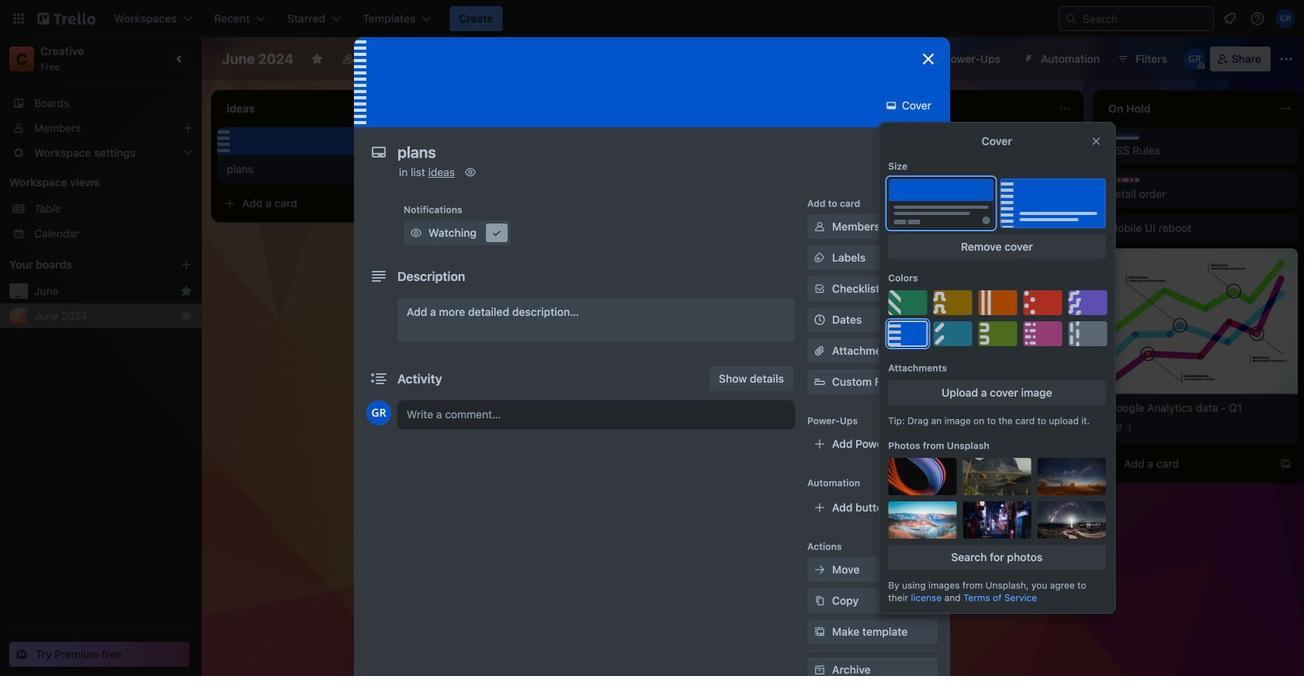 Task type: describe. For each thing, give the bounding box(es) containing it.
0 horizontal spatial sm image
[[408, 225, 424, 241]]

0 vertical spatial greg robinson (gregrobinson96) image
[[1184, 48, 1205, 70]]

color: sky, title: "government" element
[[668, 134, 699, 140]]

1 horizontal spatial color: pink, title: "happiness" element
[[1108, 177, 1140, 183]]

star or unstar board image
[[311, 53, 323, 65]]

2 starred icon image from the top
[[180, 310, 193, 322]]

close dialog image
[[919, 50, 938, 68]]

0 vertical spatial color: lime, title: "planning" element
[[702, 134, 733, 140]]

color: orange, title: "remarket" element
[[888, 233, 919, 239]]

show menu image
[[1278, 51, 1294, 67]]

2 horizontal spatial create from template… image
[[1279, 457, 1292, 470]]

0 horizontal spatial greg robinson (gregrobinson96) image
[[1053, 261, 1071, 279]]

1 horizontal spatial color: blue, title: "partners" element
[[1108, 134, 1140, 140]]

0 horizontal spatial color: blue, title: "partners" element
[[922, 233, 953, 239]]



Task type: vqa. For each thing, say whether or not it's contained in the screenshot.
rightmost Barb Dwyer (barbdwyer3) icon
no



Task type: locate. For each thing, give the bounding box(es) containing it.
Board name text field
[[214, 47, 301, 71]]

open information menu image
[[1250, 11, 1265, 26]]

search image
[[1065, 12, 1077, 25]]

2 horizontal spatial sm image
[[812, 593, 827, 609]]

create from template… image
[[397, 197, 410, 210], [1279, 457, 1292, 470], [838, 548, 851, 560]]

0 horizontal spatial color: lime, title: "planning" element
[[447, 227, 478, 233]]

0 horizontal spatial create from template… image
[[397, 197, 410, 210]]

1 vertical spatial color: blue, title: "partners" element
[[922, 233, 953, 239]]

1 horizontal spatial sm image
[[463, 165, 478, 180]]

2 vertical spatial create from template… image
[[838, 548, 851, 560]]

1 vertical spatial sm image
[[408, 225, 424, 241]]

1 vertical spatial greg robinson (gregrobinson96) image
[[1053, 261, 1071, 279]]

0 notifications image
[[1220, 9, 1239, 28]]

0 vertical spatial color: blue, title: "partners" element
[[1108, 134, 1140, 140]]

sm image
[[463, 165, 478, 180], [408, 225, 424, 241], [812, 593, 827, 609]]

Write a comment text field
[[397, 401, 795, 428]]

sm image
[[884, 98, 899, 113], [812, 219, 827, 234], [489, 225, 505, 241], [812, 250, 827, 265], [812, 562, 827, 578], [812, 624, 827, 640], [812, 662, 827, 676]]

1 vertical spatial create from template… image
[[1279, 457, 1292, 470]]

1 horizontal spatial color: lime, title: "planning" element
[[702, 134, 733, 140]]

1 horizontal spatial greg robinson (gregrobinson96) image
[[1184, 48, 1205, 70]]

your boards with 2 items element
[[9, 255, 157, 274]]

greg robinson (gregrobinson96) image up create from template… icon
[[1053, 261, 1071, 279]]

greg robinson (gregrobinson96) image right "open information menu" image
[[1276, 9, 1295, 28]]

greg robinson (gregrobinson96) image inside primary element
[[1276, 9, 1295, 28]]

1 vertical spatial color: pink, title: "happiness" element
[[447, 304, 478, 310]]

2 vertical spatial sm image
[[812, 593, 827, 609]]

add board image
[[180, 258, 193, 271]]

0 vertical spatial starred icon image
[[180, 285, 193, 297]]

0 vertical spatial greg robinson (gregrobinson96) image
[[1276, 9, 1295, 28]]

0 vertical spatial color: pink, title: "happiness" element
[[1108, 177, 1140, 183]]

1 vertical spatial starred icon image
[[180, 310, 193, 322]]

1 vertical spatial greg robinson (gregrobinson96) image
[[366, 401, 391, 425]]

primary element
[[0, 0, 1304, 37]]

1 horizontal spatial create from template… image
[[838, 548, 851, 560]]

1 starred icon image from the top
[[180, 285, 193, 297]]

0 horizontal spatial greg robinson (gregrobinson96) image
[[366, 401, 391, 425]]

1 vertical spatial color: lime, title: "planning" element
[[447, 227, 478, 233]]

0 horizontal spatial color: pink, title: "happiness" element
[[447, 304, 478, 310]]

starred icon image
[[180, 285, 193, 297], [180, 310, 193, 322]]

None text field
[[390, 138, 902, 166]]

greg robinson (gregrobinson96) image
[[1184, 48, 1205, 70], [366, 401, 391, 425]]

color: blue, title: "partners" element
[[1108, 134, 1140, 140], [922, 233, 953, 239]]

color: pink, title: "happiness" element
[[1108, 177, 1140, 183], [447, 304, 478, 310]]

greg robinson (gregrobinson96) image
[[1276, 9, 1295, 28], [1053, 261, 1071, 279]]

color: purple, title: "demand marketing" element
[[447, 134, 478, 140]]

0 vertical spatial create from template… image
[[397, 197, 410, 210]]

0 vertical spatial sm image
[[463, 165, 478, 180]]

1 horizontal spatial greg robinson (gregrobinson96) image
[[1276, 9, 1295, 28]]

create from template… image
[[1059, 300, 1071, 312]]

Search field
[[1077, 8, 1213, 29]]

color: lime, title: "planning" element
[[702, 134, 733, 140], [447, 227, 478, 233]]



